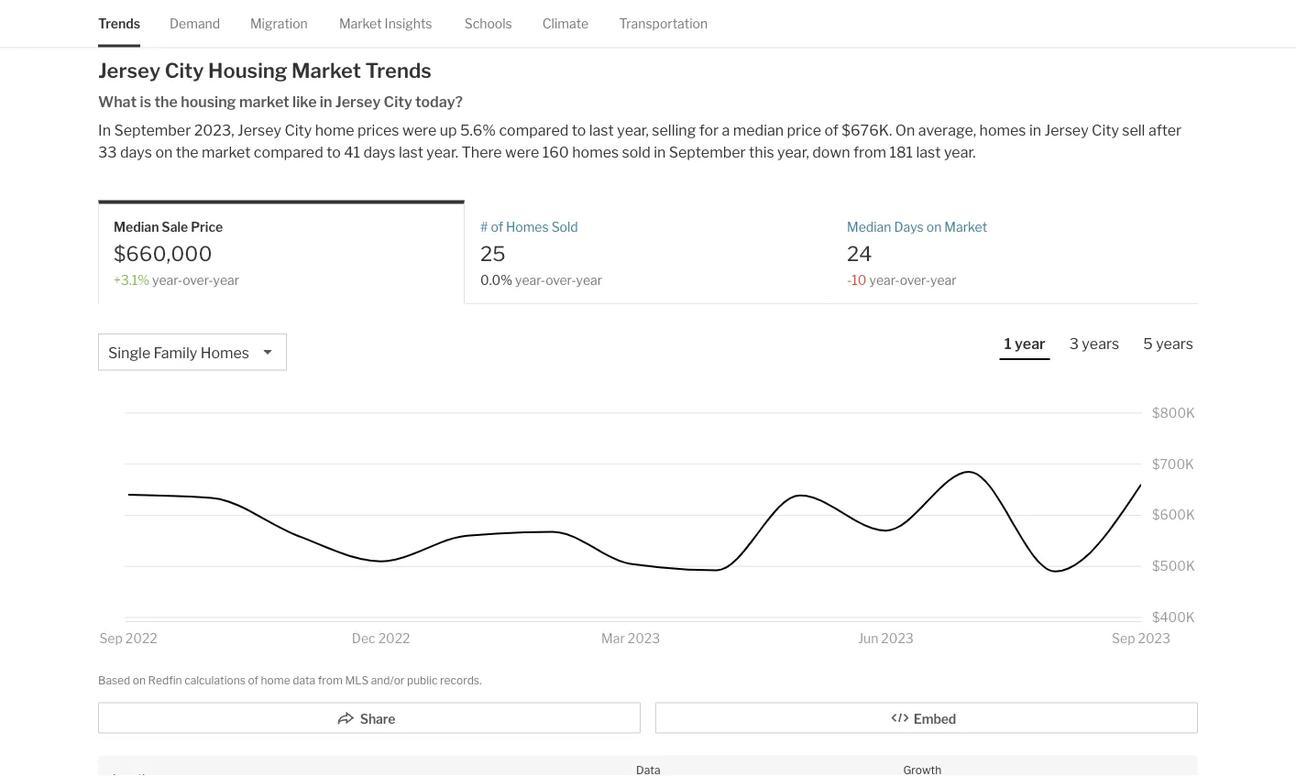 Task type: locate. For each thing, give the bounding box(es) containing it.
year right 10
[[931, 272, 957, 288]]

3 years
[[1070, 335, 1120, 353]]

september
[[114, 121, 191, 139], [669, 143, 746, 161]]

trends left 'demand'
[[98, 16, 140, 31]]

what is the housing market like in jersey city today?
[[98, 93, 463, 111]]

0 horizontal spatial over-
[[183, 272, 213, 288]]

1 over- from the left
[[183, 272, 213, 288]]

1 vertical spatial the
[[176, 143, 199, 161]]

0 horizontal spatial days
[[120, 143, 152, 161]]

over-
[[183, 272, 213, 288], [546, 272, 576, 288], [900, 272, 931, 288]]

home left data
[[261, 674, 290, 687]]

2 vertical spatial in
[[654, 143, 666, 161]]

0 vertical spatial were
[[403, 121, 437, 139]]

share button
[[98, 703, 641, 734]]

33
[[98, 143, 117, 161]]

year- right 0.0%
[[515, 272, 546, 288]]

0 horizontal spatial on
[[133, 674, 146, 687]]

prices
[[358, 121, 399, 139]]

year- down $660,000
[[152, 272, 183, 288]]

a
[[722, 121, 730, 139]]

of up down
[[825, 121, 839, 139]]

mls
[[345, 674, 369, 687]]

over- down sold
[[546, 272, 576, 288]]

2 years from the left
[[1156, 335, 1194, 353]]

like
[[293, 93, 317, 111]]

2 horizontal spatial last
[[916, 143, 941, 161]]

from down $676k.
[[854, 143, 887, 161]]

year-
[[152, 272, 183, 288], [515, 272, 546, 288], [870, 272, 900, 288]]

2023,
[[194, 121, 234, 139]]

year- inside median days on market 24 -10 year-over-year
[[870, 272, 900, 288]]

in right "like"
[[320, 93, 332, 111]]

year down price
[[213, 272, 239, 288]]

1 horizontal spatial homes
[[980, 121, 1027, 139]]

home
[[315, 121, 354, 139], [261, 674, 290, 687]]

5 years button
[[1139, 334, 1199, 359]]

trends link
[[98, 0, 140, 47]]

of inside # of homes sold 25 0.0% year-over-year
[[491, 219, 503, 235]]

0 horizontal spatial home
[[261, 674, 290, 687]]

years right 3
[[1082, 335, 1120, 353]]

last left selling
[[589, 121, 614, 139]]

$676k.
[[842, 121, 893, 139]]

over- down $660,000
[[183, 272, 213, 288]]

days
[[894, 219, 924, 235]]

climate link
[[543, 0, 589, 47]]

market right days
[[945, 219, 988, 235]]

year right 1
[[1015, 335, 1046, 353]]

market up "like"
[[292, 58, 361, 82]]

1 vertical spatial from
[[318, 674, 343, 687]]

market for median days on market 24 -10 year-over-year
[[945, 219, 988, 235]]

compared down what is the housing market like in jersey city today?
[[254, 143, 323, 161]]

homes
[[506, 219, 549, 235], [201, 344, 249, 362]]

1 horizontal spatial homes
[[506, 219, 549, 235]]

year,
[[617, 121, 649, 139], [778, 143, 810, 161]]

year, down price
[[778, 143, 810, 161]]

0 horizontal spatial trends
[[98, 16, 140, 31]]

september down for
[[669, 143, 746, 161]]

year- inside # of homes sold 25 0.0% year-over-year
[[515, 272, 546, 288]]

market down '2023,'
[[202, 143, 251, 161]]

to
[[572, 121, 586, 139], [327, 143, 341, 161]]

1 year- from the left
[[152, 272, 183, 288]]

year down sold
[[576, 272, 603, 288]]

1 vertical spatial market
[[292, 58, 361, 82]]

september down is
[[114, 121, 191, 139]]

based
[[98, 674, 130, 687]]

on inside in september 2023, jersey city home prices were up 5.6% compared to last year, selling for a median price of $676k. on average, homes in jersey city sell after 33 days on the market compared to 41 days last year. there were 160 homes sold in september this year, down from 181 last year.
[[155, 143, 173, 161]]

city
[[165, 58, 204, 82], [384, 93, 412, 111], [285, 121, 312, 139], [1092, 121, 1120, 139]]

homes right family
[[201, 344, 249, 362]]

over- down days
[[900, 272, 931, 288]]

from inside in september 2023, jersey city home prices were up 5.6% compared to last year, selling for a median price of $676k. on average, homes in jersey city sell after 33 days on the market compared to 41 days last year. there were 160 homes sold in september this year, down from 181 last year.
[[854, 143, 887, 161]]

were left 160
[[505, 143, 539, 161]]

1 horizontal spatial were
[[505, 143, 539, 161]]

jersey city housing market trends
[[98, 58, 432, 82]]

housing
[[208, 58, 287, 82]]

trends down the insights
[[365, 58, 432, 82]]

market inside median days on market 24 -10 year-over-year
[[945, 219, 988, 235]]

1 horizontal spatial from
[[854, 143, 887, 161]]

0 vertical spatial trends
[[98, 16, 140, 31]]

years right 5 at the top right
[[1156, 335, 1194, 353]]

0 vertical spatial market
[[339, 16, 382, 31]]

0 vertical spatial home
[[315, 121, 354, 139]]

year.
[[427, 143, 459, 161], [944, 143, 976, 161]]

0 vertical spatial the
[[154, 93, 178, 111]]

2 vertical spatial of
[[248, 674, 259, 687]]

2 year. from the left
[[944, 143, 976, 161]]

of right calculations
[[248, 674, 259, 687]]

records.
[[440, 674, 482, 687]]

median
[[733, 121, 784, 139]]

2 horizontal spatial over-
[[900, 272, 931, 288]]

2 horizontal spatial of
[[825, 121, 839, 139]]

0 horizontal spatial year-
[[152, 272, 183, 288]]

median up the 24
[[847, 219, 892, 235]]

of right #
[[491, 219, 503, 235]]

public
[[407, 674, 438, 687]]

1 horizontal spatial in
[[654, 143, 666, 161]]

home inside in september 2023, jersey city home prices were up 5.6% compared to last year, selling for a median price of $676k. on average, homes in jersey city sell after 33 days on the market compared to 41 days last year. there were 160 homes sold in september this year, down from 181 last year.
[[315, 121, 354, 139]]

1 horizontal spatial compared
[[499, 121, 569, 139]]

migration
[[250, 16, 308, 31]]

3 year- from the left
[[870, 272, 900, 288]]

trends
[[98, 16, 140, 31], [365, 58, 432, 82]]

days right 33
[[120, 143, 152, 161]]

1 vertical spatial to
[[327, 143, 341, 161]]

and/or
[[371, 674, 405, 687]]

2 median from the left
[[847, 219, 892, 235]]

from
[[854, 143, 887, 161], [318, 674, 343, 687]]

0 horizontal spatial year.
[[427, 143, 459, 161]]

2 horizontal spatial year-
[[870, 272, 900, 288]]

1 horizontal spatial years
[[1156, 335, 1194, 353]]

median days on market 24 -10 year-over-year
[[847, 219, 988, 288]]

average,
[[919, 121, 977, 139]]

compared
[[499, 121, 569, 139], [254, 143, 323, 161]]

0 vertical spatial in
[[320, 93, 332, 111]]

days down prices
[[364, 143, 396, 161]]

0 horizontal spatial were
[[403, 121, 437, 139]]

2 days from the left
[[364, 143, 396, 161]]

1 horizontal spatial last
[[589, 121, 614, 139]]

homes right average,
[[980, 121, 1027, 139]]

this
[[749, 143, 775, 161]]

last down prices
[[399, 143, 424, 161]]

0 horizontal spatial homes
[[201, 344, 249, 362]]

were left up
[[403, 121, 437, 139]]

homes inside # of homes sold 25 0.0% year-over-year
[[506, 219, 549, 235]]

year- inside median sale price $660,000 +3.1% year-over-year
[[152, 272, 183, 288]]

home for data
[[261, 674, 290, 687]]

from right data
[[318, 674, 343, 687]]

market insights
[[339, 16, 432, 31]]

median inside median sale price $660,000 +3.1% year-over-year
[[114, 219, 159, 235]]

homes
[[980, 121, 1027, 139], [572, 143, 619, 161]]

0 horizontal spatial september
[[114, 121, 191, 139]]

of
[[825, 121, 839, 139], [491, 219, 503, 235], [248, 674, 259, 687]]

last right 181
[[916, 143, 941, 161]]

0 vertical spatial of
[[825, 121, 839, 139]]

years for 5 years
[[1156, 335, 1194, 353]]

1 median from the left
[[114, 219, 159, 235]]

the right is
[[154, 93, 178, 111]]

2 year- from the left
[[515, 272, 546, 288]]

year. down average,
[[944, 143, 976, 161]]

the
[[154, 93, 178, 111], [176, 143, 199, 161]]

year- right 10
[[870, 272, 900, 288]]

1 horizontal spatial to
[[572, 121, 586, 139]]

1 horizontal spatial home
[[315, 121, 354, 139]]

0 horizontal spatial years
[[1082, 335, 1120, 353]]

0 vertical spatial homes
[[506, 219, 549, 235]]

0 horizontal spatial compared
[[254, 143, 323, 161]]

1 year. from the left
[[427, 143, 459, 161]]

1 years from the left
[[1082, 335, 1120, 353]]

1 vertical spatial compared
[[254, 143, 323, 161]]

0 vertical spatial year,
[[617, 121, 649, 139]]

days
[[120, 143, 152, 161], [364, 143, 396, 161]]

1 vertical spatial homes
[[201, 344, 249, 362]]

on
[[155, 143, 173, 161], [927, 219, 942, 235], [133, 674, 146, 687]]

1 horizontal spatial year-
[[515, 272, 546, 288]]

0 horizontal spatial from
[[318, 674, 343, 687]]

3 over- from the left
[[900, 272, 931, 288]]

transportation link
[[619, 0, 708, 47]]

0 vertical spatial to
[[572, 121, 586, 139]]

1 vertical spatial of
[[491, 219, 503, 235]]

on right days
[[927, 219, 942, 235]]

1 horizontal spatial over-
[[546, 272, 576, 288]]

years for 3 years
[[1082, 335, 1120, 353]]

1 vertical spatial on
[[927, 219, 942, 235]]

1 horizontal spatial on
[[155, 143, 173, 161]]

homes right 160
[[572, 143, 619, 161]]

1 horizontal spatial trends
[[365, 58, 432, 82]]

last
[[589, 121, 614, 139], [399, 143, 424, 161], [916, 143, 941, 161]]

median up $660,000
[[114, 219, 159, 235]]

jersey down what is the housing market like in jersey city today?
[[237, 121, 282, 139]]

city up prices
[[384, 93, 412, 111]]

1 horizontal spatial year,
[[778, 143, 810, 161]]

0 horizontal spatial last
[[399, 143, 424, 161]]

single family homes
[[108, 344, 249, 362]]

year inside median sale price $660,000 +3.1% year-over-year
[[213, 272, 239, 288]]

in right sold
[[654, 143, 666, 161]]

median inside median days on market 24 -10 year-over-year
[[847, 219, 892, 235]]

year, up sold
[[617, 121, 649, 139]]

in right average,
[[1030, 121, 1042, 139]]

1 year button
[[1000, 334, 1051, 360]]

on right the "based"
[[133, 674, 146, 687]]

year
[[213, 272, 239, 288], [576, 272, 603, 288], [931, 272, 957, 288], [1015, 335, 1046, 353]]

2 vertical spatial market
[[945, 219, 988, 235]]

on right 33
[[155, 143, 173, 161]]

homes left sold
[[506, 219, 549, 235]]

0 vertical spatial market
[[239, 93, 290, 111]]

2 horizontal spatial on
[[927, 219, 942, 235]]

1 horizontal spatial median
[[847, 219, 892, 235]]

market down "jersey city housing market trends"
[[239, 93, 290, 111]]

1 vertical spatial in
[[1030, 121, 1042, 139]]

2 over- from the left
[[546, 272, 576, 288]]

-
[[847, 272, 852, 288]]

25
[[481, 241, 506, 266]]

market for jersey city housing market trends
[[292, 58, 361, 82]]

1 vertical spatial home
[[261, 674, 290, 687]]

1 horizontal spatial year.
[[944, 143, 976, 161]]

up
[[440, 121, 457, 139]]

on
[[896, 121, 915, 139]]

year inside median days on market 24 -10 year-over-year
[[931, 272, 957, 288]]

sold
[[552, 219, 578, 235]]

home up 41
[[315, 121, 354, 139]]

market
[[339, 16, 382, 31], [292, 58, 361, 82], [945, 219, 988, 235]]

1 vertical spatial trends
[[365, 58, 432, 82]]

1 horizontal spatial days
[[364, 143, 396, 161]]

the down '2023,'
[[176, 143, 199, 161]]

0 horizontal spatial median
[[114, 219, 159, 235]]

city left sell
[[1092, 121, 1120, 139]]

1 horizontal spatial of
[[491, 219, 503, 235]]

1 vertical spatial homes
[[572, 143, 619, 161]]

1 year
[[1005, 335, 1046, 353]]

market
[[239, 93, 290, 111], [202, 143, 251, 161]]

1 vertical spatial market
[[202, 143, 251, 161]]

1 vertical spatial september
[[669, 143, 746, 161]]

market left the insights
[[339, 16, 382, 31]]

were
[[403, 121, 437, 139], [505, 143, 539, 161]]

0 vertical spatial from
[[854, 143, 887, 161]]

compared up 160
[[499, 121, 569, 139]]

on inside median days on market 24 -10 year-over-year
[[927, 219, 942, 235]]

in
[[320, 93, 332, 111], [1030, 121, 1042, 139], [654, 143, 666, 161]]

years
[[1082, 335, 1120, 353], [1156, 335, 1194, 353]]

1 horizontal spatial september
[[669, 143, 746, 161]]

0 vertical spatial on
[[155, 143, 173, 161]]

2 vertical spatial on
[[133, 674, 146, 687]]

year. down up
[[427, 143, 459, 161]]

3
[[1070, 335, 1079, 353]]

median
[[114, 219, 159, 235], [847, 219, 892, 235]]

0 horizontal spatial homes
[[572, 143, 619, 161]]



Task type: vqa. For each thing, say whether or not it's contained in the screenshot.
Neighborhood, City, ZIP, Agent name search box at the left of the page
no



Task type: describe. For each thing, give the bounding box(es) containing it.
5 years
[[1144, 335, 1194, 353]]

1 vertical spatial year,
[[778, 143, 810, 161]]

0 horizontal spatial to
[[327, 143, 341, 161]]

0 vertical spatial september
[[114, 121, 191, 139]]

in
[[98, 121, 111, 139]]

family
[[154, 344, 197, 362]]

price
[[191, 219, 223, 235]]

for
[[699, 121, 719, 139]]

1 vertical spatial were
[[505, 143, 539, 161]]

10
[[852, 272, 867, 288]]

demand
[[170, 16, 220, 31]]

24
[[847, 241, 872, 266]]

0 vertical spatial homes
[[980, 121, 1027, 139]]

there
[[462, 143, 502, 161]]

year inside button
[[1015, 335, 1046, 353]]

homes for family
[[201, 344, 249, 362]]

2 horizontal spatial in
[[1030, 121, 1042, 139]]

city down "like"
[[285, 121, 312, 139]]

demand link
[[170, 0, 220, 47]]

price
[[787, 121, 822, 139]]

share
[[360, 712, 396, 727]]

over- inside median sale price $660,000 +3.1% year-over-year
[[183, 272, 213, 288]]

of inside in september 2023, jersey city home prices were up 5.6% compared to last year, selling for a median price of $676k. on average, homes in jersey city sell after 33 days on the market compared to 41 days last year. there were 160 homes sold in september this year, down from 181 last year.
[[825, 121, 839, 139]]

is
[[140, 93, 151, 111]]

160
[[543, 143, 569, 161]]

today?
[[415, 93, 463, 111]]

schools
[[465, 16, 512, 31]]

migration link
[[250, 0, 308, 47]]

what
[[98, 93, 137, 111]]

data
[[293, 674, 316, 687]]

based on redfin calculations of home data from mls and/or public records.
[[98, 674, 482, 687]]

0 horizontal spatial year,
[[617, 121, 649, 139]]

homes for of
[[506, 219, 549, 235]]

0 horizontal spatial in
[[320, 93, 332, 111]]

selling
[[652, 121, 696, 139]]

over- inside # of homes sold 25 0.0% year-over-year
[[546, 272, 576, 288]]

median for $660,000
[[114, 219, 159, 235]]

insights
[[385, 16, 432, 31]]

housing
[[181, 93, 236, 111]]

transportation
[[619, 16, 708, 31]]

sold
[[622, 143, 651, 161]]

median sale price $660,000 +3.1% year-over-year
[[114, 219, 239, 288]]

sale
[[162, 219, 188, 235]]

median for 24
[[847, 219, 892, 235]]

climate
[[543, 16, 589, 31]]

redfin
[[148, 674, 182, 687]]

year inside # of homes sold 25 0.0% year-over-year
[[576, 272, 603, 288]]

0 horizontal spatial of
[[248, 674, 259, 687]]

# of homes sold 25 0.0% year-over-year
[[481, 219, 603, 288]]

$660,000
[[114, 241, 212, 266]]

in september 2023, jersey city home prices were up 5.6% compared to last year, selling for a median price of $676k. on average, homes in jersey city sell after 33 days on the market compared to 41 days last year. there were 160 homes sold in september this year, down from 181 last year.
[[98, 121, 1182, 161]]

1
[[1005, 335, 1012, 353]]

the inside in september 2023, jersey city home prices were up 5.6% compared to last year, selling for a median price of $676k. on average, homes in jersey city sell after 33 days on the market compared to 41 days last year. there were 160 homes sold in september this year, down from 181 last year.
[[176, 143, 199, 161]]

41
[[344, 143, 360, 161]]

after
[[1149, 121, 1182, 139]]

#
[[481, 219, 488, 235]]

sell
[[1123, 121, 1146, 139]]

181
[[890, 143, 913, 161]]

market inside in september 2023, jersey city home prices were up 5.6% compared to last year, selling for a median price of $676k. on average, homes in jersey city sell after 33 days on the market compared to 41 days last year. there were 160 homes sold in september this year, down from 181 last year.
[[202, 143, 251, 161]]

jersey up what
[[98, 58, 161, 82]]

+3.1%
[[114, 272, 150, 288]]

embed button
[[656, 703, 1199, 734]]

down
[[813, 143, 851, 161]]

5.6%
[[460, 121, 496, 139]]

home for prices
[[315, 121, 354, 139]]

market insights link
[[339, 0, 432, 47]]

schools link
[[465, 0, 512, 47]]

5
[[1144, 335, 1153, 353]]

calculations
[[184, 674, 246, 687]]

embed
[[914, 712, 957, 727]]

city up housing
[[165, 58, 204, 82]]

3 years button
[[1065, 334, 1124, 359]]

0.0%
[[481, 272, 513, 288]]

0 vertical spatial compared
[[499, 121, 569, 139]]

1 days from the left
[[120, 143, 152, 161]]

single
[[108, 344, 151, 362]]

jersey up prices
[[335, 93, 381, 111]]

over- inside median days on market 24 -10 year-over-year
[[900, 272, 931, 288]]

jersey left sell
[[1045, 121, 1089, 139]]



